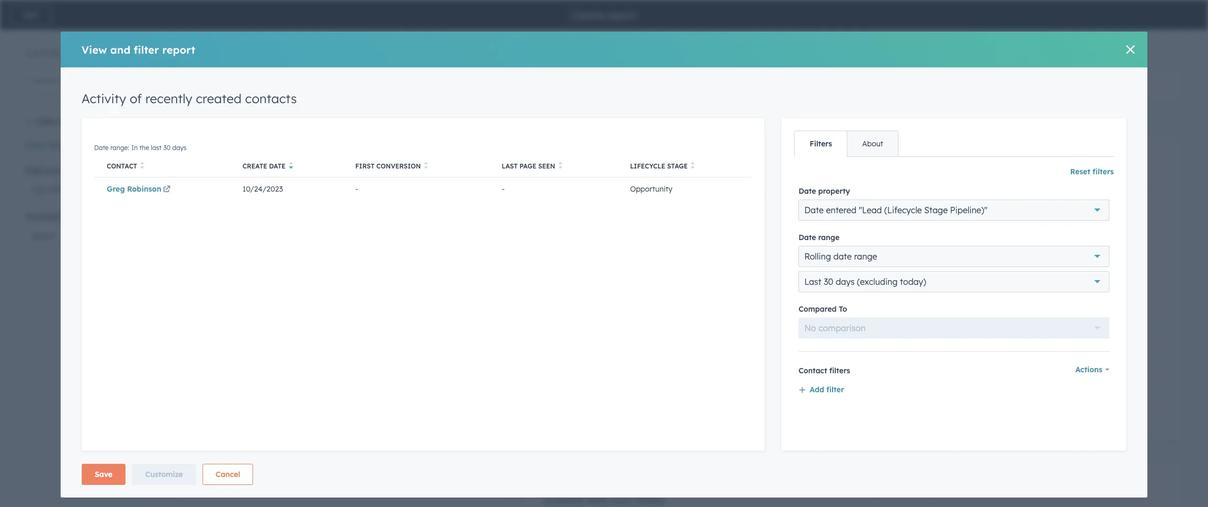 Task type: locate. For each thing, give the bounding box(es) containing it.
press to sort. image inside contact button
[[140, 162, 144, 169]]

lifecycle stage button
[[617, 154, 752, 177]]

press to sort. image up what's
[[558, 162, 562, 169]]

date inside popup button
[[804, 205, 824, 216]]

report
[[607, 8, 637, 21], [162, 43, 195, 56], [261, 81, 285, 91]]

0 vertical spatial 30
[[163, 144, 171, 152]]

seen inside button
[[538, 163, 555, 170]]

filters inside button
[[1093, 167, 1114, 177]]

filters inside button
[[47, 141, 68, 150]]

2 horizontal spatial and
[[637, 481, 657, 494]]

contacts up create reports from templates
[[245, 91, 297, 107]]

totals
[[970, 157, 1000, 170], [249, 481, 279, 494], [702, 481, 732, 494], [635, 494, 665, 507]]

greg robinson
[[107, 185, 161, 194]]

date down date property
[[804, 205, 824, 216]]

press to sort. element up what's
[[558, 162, 562, 171]]

first conversion button
[[343, 154, 489, 177]]

0 vertical spatial activity of recently created contacts
[[82, 91, 297, 107]]

0 vertical spatial page
[[520, 163, 536, 170]]

contacts up submitted
[[690, 157, 735, 170]]

contact up add
[[799, 366, 827, 376]]

press to sort. element right the type
[[424, 162, 428, 171]]

0 vertical spatial last page seen
[[502, 163, 555, 170]]

filters down sources
[[48, 185, 70, 195]]

recently inside dialog
[[145, 91, 192, 107]]

2 horizontal spatial -
[[782, 270, 785, 279]]

activity up filter templates
[[82, 91, 126, 107]]

worked
[[660, 481, 699, 494]]

cancel
[[216, 471, 240, 480]]

30 down rolling
[[824, 277, 833, 287]]

by left first
[[1004, 157, 1017, 170]]

clear
[[25, 141, 45, 150]]

1 horizontal spatial report
[[261, 81, 285, 91]]

conversion
[[1044, 157, 1102, 170]]

1-15 of 85 results
[[25, 49, 84, 58]]

2 press to sort. element from the left
[[424, 162, 428, 171]]

1 vertical spatial stage
[[924, 205, 948, 216]]

contacts inside option
[[889, 204, 917, 212]]

0 vertical spatial reports
[[221, 47, 259, 60]]

last inside popup button
[[804, 277, 821, 287]]

reports up custom
[[221, 47, 259, 60]]

1 horizontal spatial contacts
[[630, 180, 665, 190]]

2 vertical spatial last
[[804, 277, 821, 287]]

last page seen
[[502, 163, 555, 170], [782, 244, 817, 259]]

2 reports from the top
[[221, 112, 259, 125]]

stage up the who
[[667, 163, 688, 170]]

0 horizontal spatial page
[[520, 163, 536, 170]]

1 vertical spatial 30
[[824, 277, 833, 287]]

0 vertical spatial contacts
[[245, 91, 297, 107]]

exit
[[24, 10, 38, 20]]

contacts for contacts
[[889, 204, 917, 212]]

templates
[[291, 112, 343, 125], [58, 117, 95, 127]]

1-
[[25, 49, 32, 58]]

1 horizontal spatial last
[[782, 244, 798, 251]]

date for date range: in the last 30 days
[[94, 144, 109, 152]]

date
[[94, 144, 109, 152], [269, 163, 286, 170], [799, 187, 816, 196], [804, 205, 824, 216], [799, 233, 816, 243]]

1 vertical spatial contacts
[[543, 481, 590, 494]]

1 horizontal spatial 30
[[824, 277, 833, 287]]

days right 'last'
[[172, 144, 187, 152]]

date range
[[799, 233, 840, 243]]

2 horizontal spatial report
[[607, 8, 637, 21]]

None checkbox
[[522, 136, 900, 442]]

to
[[839, 305, 847, 314]]

filter right add
[[827, 385, 844, 395]]

with
[[363, 157, 385, 170], [354, 180, 371, 190], [282, 481, 304, 494], [736, 481, 758, 494]]

2 vertical spatial report
[[261, 81, 285, 91]]

seen up what's
[[538, 163, 555, 170]]

0 horizontal spatial range
[[818, 233, 840, 243]]

1 horizontal spatial recently
[[601, 157, 643, 170]]

press to sort. element inside last page seen button
[[558, 162, 562, 171]]

activity for what's the activity of contacts who recently submitted a form?
[[543, 157, 583, 170]]

comparison inside popup button
[[819, 323, 866, 334]]

None checkbox
[[182, 136, 505, 442], [861, 136, 1183, 442], [861, 459, 1183, 508], [182, 136, 505, 442], [861, 459, 1183, 508]]

report inside new custom report checkbox
[[261, 81, 285, 91]]

-
[[355, 185, 358, 194], [502, 185, 505, 194], [782, 270, 785, 279]]

of right activity
[[619, 180, 628, 190]]

range inside popup button
[[854, 251, 877, 262]]

1 horizontal spatial by
[[1004, 157, 1017, 170]]

0 horizontal spatial last
[[502, 163, 518, 170]]

seen
[[538, 163, 555, 170], [782, 251, 799, 259]]

press to sort. element down date range: in the last 30 days
[[140, 162, 144, 171]]

last
[[502, 163, 518, 170], [782, 244, 798, 251], [804, 277, 821, 287]]

activity of recently created contacts dialog
[[60, 32, 1148, 499]]

0 horizontal spatial contacts
[[245, 91, 297, 107]]

filters for (13)
[[48, 185, 70, 195]]

view
[[82, 43, 107, 56]]

comparison down to
[[819, 323, 866, 334]]

0 vertical spatial recently
[[145, 91, 192, 107]]

sources
[[45, 166, 73, 176]]

range right date
[[854, 251, 877, 262]]

date left range:
[[94, 144, 109, 152]]

1 vertical spatial activity of recently created contacts
[[543, 157, 735, 170]]

0 vertical spatial comparison
[[819, 323, 866, 334]]

create for create date
[[243, 163, 267, 170]]

contact inside option
[[204, 481, 245, 494]]

0 vertical spatial seen
[[538, 163, 555, 170]]

1 vertical spatial from
[[262, 112, 288, 125]]

totals inside interactive chart option
[[970, 157, 1000, 170]]

date up rolling
[[799, 233, 816, 243]]

0 horizontal spatial -
[[355, 185, 358, 194]]

0 horizontal spatial comparison
[[335, 481, 397, 494]]

with inside contacts created and worked totals with deals created and won totals
[[736, 481, 758, 494]]

with left deals
[[736, 481, 758, 494]]

of up activity
[[587, 157, 597, 170]]

created
[[196, 91, 242, 107], [646, 157, 687, 170], [927, 157, 967, 170], [593, 481, 633, 494], [543, 494, 583, 507]]

press to sort. element
[[140, 162, 144, 171], [424, 162, 428, 171], [558, 162, 562, 171], [691, 162, 695, 171]]

activity leaderboard by team with type breakdown
[[204, 157, 474, 170]]

press to sort. image up what's the activity of contacts who recently submitted a form?
[[691, 162, 695, 169]]

1 vertical spatial last
[[782, 244, 798, 251]]

templates up 'activity leaderboard by team with type breakdown'
[[291, 112, 343, 125]]

1 horizontal spatial filter
[[827, 385, 844, 395]]

1 vertical spatial page
[[800, 244, 817, 251]]

filters for contact
[[829, 366, 850, 376]]

3 press to sort. element from the left
[[558, 162, 562, 171]]

conversion
[[376, 163, 421, 170]]

press to sort. image for contact
[[140, 162, 144, 169]]

who
[[667, 180, 683, 190]]

seen left rolling
[[782, 251, 799, 259]]

page
[[520, 163, 536, 170], [800, 244, 817, 251]]

recently
[[145, 91, 192, 107], [601, 157, 643, 170], [686, 180, 717, 190]]

1 vertical spatial days
[[836, 277, 855, 287]]

what's the activity of contacts who recently submitted a form?
[[543, 180, 793, 190]]

last inside last page seen
[[782, 244, 798, 251]]

1 vertical spatial seen
[[782, 251, 799, 259]]

30
[[163, 144, 171, 152], [824, 277, 833, 287]]

of right the 15
[[41, 49, 48, 58]]

activity of recently created contacts
[[82, 91, 297, 107], [543, 157, 735, 170]]

activity of recently created contacts inside dialog
[[82, 91, 297, 107]]

last page seen down date range on the top right of the page
[[782, 244, 817, 259]]

1 horizontal spatial stage
[[924, 205, 948, 216]]

0 horizontal spatial the
[[140, 144, 149, 152]]

filters inside popup button
[[48, 185, 70, 195]]

last for last page seen button
[[502, 163, 518, 170]]

first
[[355, 163, 375, 170]]

2 by from the left
[[1004, 157, 1017, 170]]

no comparison button
[[799, 318, 1110, 339]]

0 horizontal spatial filter
[[134, 43, 159, 56]]

cancel button
[[202, 465, 253, 486]]

contacts inside contacts created and worked totals with deals created and won totals
[[543, 481, 590, 494]]

date left property
[[799, 187, 816, 196]]

contacts down lifecycle
[[630, 180, 665, 190]]

last page seen up what's
[[502, 163, 555, 170]]

from down the new custom report
[[262, 112, 288, 125]]

clear filters button
[[25, 139, 68, 152]]

days inside popup button
[[836, 277, 855, 287]]

comparison right time
[[335, 481, 397, 494]]

new custom report
[[209, 81, 285, 91]]

add
[[810, 385, 824, 395]]

0 horizontal spatial recently
[[145, 91, 192, 107]]

contacts inside dialog
[[245, 91, 297, 107]]

and
[[110, 43, 131, 56], [637, 481, 657, 494], [587, 494, 607, 507]]

date range: in the last 30 days
[[94, 144, 187, 152]]

New custom report checkbox
[[182, 69, 1183, 103]]

0 vertical spatial filter
[[134, 43, 159, 56]]

filter
[[37, 117, 56, 127]]

1 vertical spatial last page seen
[[782, 244, 817, 259]]

1 press to sort. image from the left
[[140, 162, 144, 169]]

0 horizontal spatial activity
[[82, 91, 126, 107]]

activity
[[82, 91, 126, 107], [204, 157, 244, 170], [543, 157, 583, 170]]

reports for scratch
[[221, 47, 259, 60]]

1 horizontal spatial activity
[[204, 157, 244, 170]]

2 horizontal spatial contacts
[[690, 157, 735, 170]]

press to sort. element up what's the activity of contacts who recently submitted a form?
[[691, 162, 695, 171]]

1 from from the top
[[262, 47, 288, 60]]

press to sort. image inside "lifecycle stage" button
[[691, 162, 695, 169]]

1 horizontal spatial days
[[836, 277, 855, 287]]

0 horizontal spatial stage
[[667, 163, 688, 170]]

filters right clear
[[47, 141, 68, 150]]

0 horizontal spatial report
[[162, 43, 195, 56]]

save button
[[82, 465, 126, 486]]

contact inside button
[[107, 163, 137, 170]]

tab list containing filters
[[794, 131, 899, 157]]

Search search field
[[25, 70, 157, 91]]

2 horizontal spatial activity
[[543, 157, 583, 170]]

1 horizontal spatial comparison
[[819, 323, 866, 334]]

recently left new at the left top
[[145, 91, 192, 107]]

press to sort. element inside contact button
[[140, 162, 144, 171]]

2 horizontal spatial recently
[[686, 180, 717, 190]]

first conversion
[[355, 163, 421, 170]]

templates right filter
[[58, 117, 95, 127]]

1 vertical spatial comparison
[[335, 481, 397, 494]]

recently down "lifecycle stage" button
[[686, 180, 717, 190]]

last inside button
[[502, 163, 518, 170]]

last page seen inside button
[[502, 163, 555, 170]]

date inside "button"
[[269, 163, 286, 170]]

greg
[[107, 185, 125, 194]]

filter right view
[[134, 43, 159, 56]]

filters right reset in the right top of the page
[[1093, 167, 1114, 177]]

report inside activity of recently created contacts dialog
[[162, 43, 195, 56]]

press to sort. element inside "lifecycle stage" button
[[691, 162, 695, 171]]

the right what's
[[573, 180, 585, 190]]

1 vertical spatial range
[[854, 251, 877, 262]]

with up their
[[363, 157, 385, 170]]

activity up what's
[[543, 157, 583, 170]]

1 vertical spatial report
[[162, 43, 195, 56]]

and left won
[[587, 494, 607, 507]]

lifecycle stage
[[630, 163, 688, 170]]

leads
[[394, 180, 415, 190]]

the right in
[[140, 144, 149, 152]]

press to sort. element inside first conversion button
[[424, 162, 428, 171]]

0 horizontal spatial contacts
[[543, 481, 590, 494]]

0 horizontal spatial and
[[110, 43, 131, 56]]

3 press to sort. image from the left
[[558, 162, 562, 169]]

1 horizontal spatial page
[[800, 244, 817, 251]]

0 vertical spatial stage
[[667, 163, 688, 170]]

contact button
[[94, 154, 230, 177]]

1 vertical spatial reports
[[221, 112, 259, 125]]

4 press to sort. element from the left
[[691, 162, 695, 171]]

create for create reports from scratch
[[182, 47, 217, 60]]

press to sort. image inside last page seen button
[[558, 162, 562, 169]]

create inside "button"
[[243, 163, 267, 170]]

0 vertical spatial report
[[607, 8, 637, 21]]

the right leads
[[417, 180, 430, 190]]

contacts
[[889, 204, 917, 212], [543, 481, 590, 494]]

days down date
[[836, 277, 855, 287]]

press to sort. element for last page seen
[[558, 162, 562, 171]]

0 horizontal spatial last page seen
[[502, 163, 555, 170]]

0 vertical spatial from
[[262, 47, 288, 60]]

press to sort. image inside first conversion button
[[424, 162, 428, 169]]

0 horizontal spatial seen
[[538, 163, 555, 170]]

1 vertical spatial recently
[[601, 157, 643, 170]]

stage left pipeline)"
[[924, 205, 948, 216]]

create for create reports from templates
[[182, 112, 217, 125]]

first
[[1020, 157, 1041, 170]]

with left time
[[282, 481, 304, 494]]

1 horizontal spatial range
[[854, 251, 877, 262]]

contact down about
[[882, 157, 924, 170]]

filters
[[47, 141, 68, 150], [1093, 167, 1114, 177], [48, 185, 70, 195], [829, 366, 850, 376]]

press to sort. image
[[140, 162, 144, 169], [424, 162, 428, 169], [558, 162, 562, 169], [691, 162, 695, 169]]

0 horizontal spatial days
[[172, 144, 187, 152]]

30 right 'last'
[[163, 144, 171, 152]]

reset filters button
[[1070, 166, 1114, 178]]

from
[[262, 47, 288, 60], [262, 112, 288, 125]]

(13) filters selected
[[31, 185, 105, 195]]

press to sort. image down date range: in the last 30 days
[[140, 162, 144, 169]]

from for templates
[[262, 112, 288, 125]]

recently up activity
[[601, 157, 643, 170]]

report inside page section element
[[607, 8, 637, 21]]

today)
[[900, 277, 926, 287]]

with down first in the left top of the page
[[354, 180, 371, 190]]

date left descending sort. press to sort ascending. element
[[269, 163, 286, 170]]

of
[[41, 49, 48, 58], [130, 91, 142, 107], [587, 157, 597, 170], [231, 180, 239, 190], [619, 180, 628, 190]]

press to sort. image right the type
[[424, 162, 428, 169]]

1 horizontal spatial the
[[417, 180, 430, 190]]

compared to
[[799, 305, 847, 314]]

by up the which of my sales teams is engaging with their leads the most?
[[316, 157, 329, 170]]

press to sort. element for contact
[[140, 162, 144, 171]]

1 press to sort. element from the left
[[140, 162, 144, 171]]

contact down cancel
[[204, 481, 245, 494]]

create for create report
[[571, 8, 604, 21]]

customize button
[[132, 465, 196, 486]]

2 horizontal spatial the
[[573, 180, 585, 190]]

activity up which
[[204, 157, 244, 170]]

Contact totals with time comparison checkbox
[[182, 459, 505, 508]]

1 horizontal spatial contacts
[[889, 204, 917, 212]]

data sources
[[25, 166, 73, 176]]

2 vertical spatial recently
[[686, 180, 717, 190]]

stage
[[667, 163, 688, 170], [924, 205, 948, 216]]

filters up add filter
[[829, 366, 850, 376]]

and right view
[[110, 43, 131, 56]]

2 press to sort. image from the left
[[424, 162, 428, 169]]

none checkbox containing contact created totals by first conversion
[[861, 136, 1183, 442]]

4 press to sort. image from the left
[[691, 162, 695, 169]]

create inside page section element
[[571, 8, 604, 21]]

filters link
[[795, 131, 847, 157]]

0 horizontal spatial activity of recently created contacts
[[82, 91, 297, 107]]

tab list
[[794, 131, 899, 157]]

last 30 days (excluding today) button
[[799, 272, 1110, 293]]

of down 'view and filter report'
[[130, 91, 142, 107]]

0 horizontal spatial 30
[[163, 144, 171, 152]]

custom
[[229, 81, 258, 91]]

press to sort. image for lifecycle stage
[[691, 162, 695, 169]]

the
[[140, 144, 149, 152], [417, 180, 430, 190], [573, 180, 585, 190]]

and right won
[[637, 481, 657, 494]]

type
[[389, 157, 412, 170]]

Contacts created and worked totals with deals created and won totals checkbox
[[522, 459, 844, 508]]

0 horizontal spatial by
[[316, 157, 329, 170]]

1 vertical spatial filter
[[827, 385, 844, 395]]

contacts for contacts created and worked totals with deals created and won totals
[[543, 481, 590, 494]]

contact inside interactive chart option
[[882, 157, 924, 170]]

2 from from the top
[[262, 112, 288, 125]]

contact down range:
[[107, 163, 137, 170]]

1 reports from the top
[[221, 47, 259, 60]]

0 vertical spatial contacts
[[889, 204, 917, 212]]

range up rolling
[[818, 233, 840, 243]]

2 horizontal spatial last
[[804, 277, 821, 287]]

1 horizontal spatial last page seen
[[782, 244, 817, 259]]

0 vertical spatial last
[[502, 163, 518, 170]]

1 horizontal spatial seen
[[782, 251, 799, 259]]

created inside option
[[927, 157, 967, 170]]

reports down custom
[[221, 112, 259, 125]]

from left scratch
[[262, 47, 288, 60]]



Task type: describe. For each thing, give the bounding box(es) containing it.
stage inside popup button
[[924, 205, 948, 216]]

0 horizontal spatial templates
[[58, 117, 95, 127]]

0 vertical spatial range
[[818, 233, 840, 243]]

which
[[204, 180, 228, 190]]

the inside checkbox
[[573, 180, 585, 190]]

select
[[31, 231, 55, 242]]

time
[[308, 481, 331, 494]]

30 inside popup button
[[824, 277, 833, 287]]

none checkbox interactive chart
[[861, 136, 1183, 442]]

view and filter report
[[82, 43, 195, 56]]

press to sort. image for last page seen
[[558, 162, 562, 169]]

85
[[50, 49, 59, 58]]

and inside activity of recently created contacts dialog
[[110, 43, 131, 56]]

robinson
[[127, 185, 161, 194]]

pipeline)"
[[950, 205, 988, 216]]

date for date entered "lead (lifecycle stage pipeline)"
[[804, 205, 824, 216]]

page inside last page seen button
[[520, 163, 536, 170]]

close image
[[1127, 45, 1135, 54]]

with inside contact totals with time comparison option
[[282, 481, 304, 494]]

scratch
[[291, 47, 329, 60]]

create reports from templates
[[182, 112, 343, 125]]

link opens in a new window image
[[163, 186, 171, 194]]

page section element
[[0, 0, 1208, 30]]

lifecycle
[[630, 163, 665, 170]]

create report
[[571, 8, 637, 21]]

activity inside dialog
[[82, 91, 126, 107]]

reports for templates
[[221, 112, 259, 125]]

1 by from the left
[[316, 157, 329, 170]]

10/24/2023
[[243, 185, 283, 194]]

created inside dialog
[[196, 91, 242, 107]]

contact for contact filters
[[799, 366, 827, 376]]

of inside dialog
[[130, 91, 142, 107]]

compared
[[799, 305, 837, 314]]

breakdown
[[415, 157, 474, 170]]

form?
[[770, 180, 793, 190]]

no comparison
[[804, 323, 866, 334]]

date property
[[799, 187, 850, 196]]

descending sort. press to sort ascending. image
[[289, 162, 293, 169]]

create date
[[243, 163, 286, 170]]

contact for contact totals with time comparison
[[204, 481, 245, 494]]

exit link
[[11, 4, 51, 25]]

activity
[[588, 180, 617, 190]]

from for scratch
[[262, 47, 288, 60]]

about
[[862, 139, 883, 149]]

filter templates
[[37, 117, 95, 127]]

1 horizontal spatial templates
[[291, 112, 343, 125]]

by inside option
[[1004, 157, 1017, 170]]

contact filters
[[799, 366, 850, 376]]

submitted
[[719, 180, 760, 190]]

add filter button
[[799, 380, 1110, 404]]

filters
[[810, 139, 832, 149]]

filter inside add filter button
[[827, 385, 844, 395]]

rolling date range button
[[799, 246, 1110, 267]]

add filter
[[810, 385, 844, 395]]

opportunity
[[630, 185, 673, 194]]

press to sort. element for first conversion
[[424, 162, 428, 171]]

no
[[804, 323, 816, 334]]

most?
[[432, 180, 456, 190]]

data
[[25, 166, 43, 176]]

create reports from scratch
[[182, 47, 329, 60]]

15
[[32, 49, 39, 58]]

forms
[[931, 204, 951, 212]]

entered
[[826, 205, 857, 216]]

1 horizontal spatial and
[[587, 494, 607, 507]]

contacts created and worked totals with deals created and won totals
[[543, 481, 790, 507]]

press to sort. image for first conversion
[[424, 162, 428, 169]]

interactive chart image
[[882, 239, 1161, 411]]

date
[[833, 251, 852, 262]]

reset filters
[[1070, 167, 1114, 177]]

rolling date range
[[804, 251, 877, 262]]

rolling
[[804, 251, 831, 262]]

(excluding
[[857, 277, 898, 287]]

date entered "lead (lifecycle stage pipeline)"
[[804, 205, 988, 216]]

won
[[610, 494, 632, 507]]

actions
[[1076, 365, 1103, 375]]

filters for clear
[[47, 141, 68, 150]]

"lead
[[859, 205, 882, 216]]

(lifecycle
[[884, 205, 922, 216]]

totals inside option
[[249, 481, 279, 494]]

filters for reset
[[1093, 167, 1114, 177]]

greg robinson link
[[107, 185, 172, 194]]

seen inside last page seen
[[782, 251, 799, 259]]

in
[[131, 144, 138, 152]]

date entered "lead (lifecycle stage pipeline)" button
[[799, 200, 1110, 221]]

comparison inside option
[[335, 481, 397, 494]]

contact created totals by first conversion
[[882, 157, 1102, 170]]

press to sort. element for lifecycle stage
[[691, 162, 695, 171]]

last page seen button
[[489, 154, 617, 177]]

link opens in a new window image
[[163, 186, 171, 194]]

their
[[373, 180, 391, 190]]

stage inside button
[[667, 163, 688, 170]]

contact for contact
[[107, 163, 137, 170]]

last for 'last 30 days (excluding today)' popup button
[[804, 277, 821, 287]]

which of my sales teams is engaging with their leads the most?
[[204, 180, 456, 190]]

2 vertical spatial contacts
[[630, 180, 665, 190]]

is
[[305, 180, 312, 190]]

1 vertical spatial contacts
[[690, 157, 735, 170]]

new
[[209, 81, 227, 91]]

1 horizontal spatial -
[[502, 185, 505, 194]]

teams
[[278, 180, 303, 190]]

date for date range
[[799, 233, 816, 243]]

date for date property
[[799, 187, 816, 196]]

tab list inside activity of recently created contacts dialog
[[794, 131, 899, 157]]

visualization
[[25, 213, 72, 222]]

contact for contact created totals by first conversion
[[882, 157, 924, 170]]

none checkbox containing activity of recently created contacts
[[522, 136, 900, 442]]

about link
[[847, 131, 898, 157]]

team
[[332, 157, 360, 170]]

engaging
[[314, 180, 352, 190]]

clear filters
[[25, 141, 68, 150]]

create date button
[[230, 154, 343, 177]]

property
[[818, 187, 850, 196]]

activity for which of my sales teams is engaging with their leads the most?
[[204, 157, 244, 170]]

selected
[[72, 185, 105, 195]]

save
[[95, 471, 113, 480]]

actions button
[[1076, 363, 1110, 378]]

last 30 days (excluding today)
[[804, 277, 926, 287]]

0 vertical spatial days
[[172, 144, 187, 152]]

the inside activity of recently created contacts dialog
[[140, 144, 149, 152]]

(13)
[[31, 185, 45, 195]]

results
[[61, 49, 84, 58]]

reset
[[1070, 167, 1090, 177]]

a
[[762, 180, 767, 190]]

descending sort. press to sort ascending. element
[[289, 162, 293, 171]]

range:
[[110, 144, 129, 152]]

1 horizontal spatial activity of recently created contacts
[[543, 157, 735, 170]]

of left my
[[231, 180, 239, 190]]



